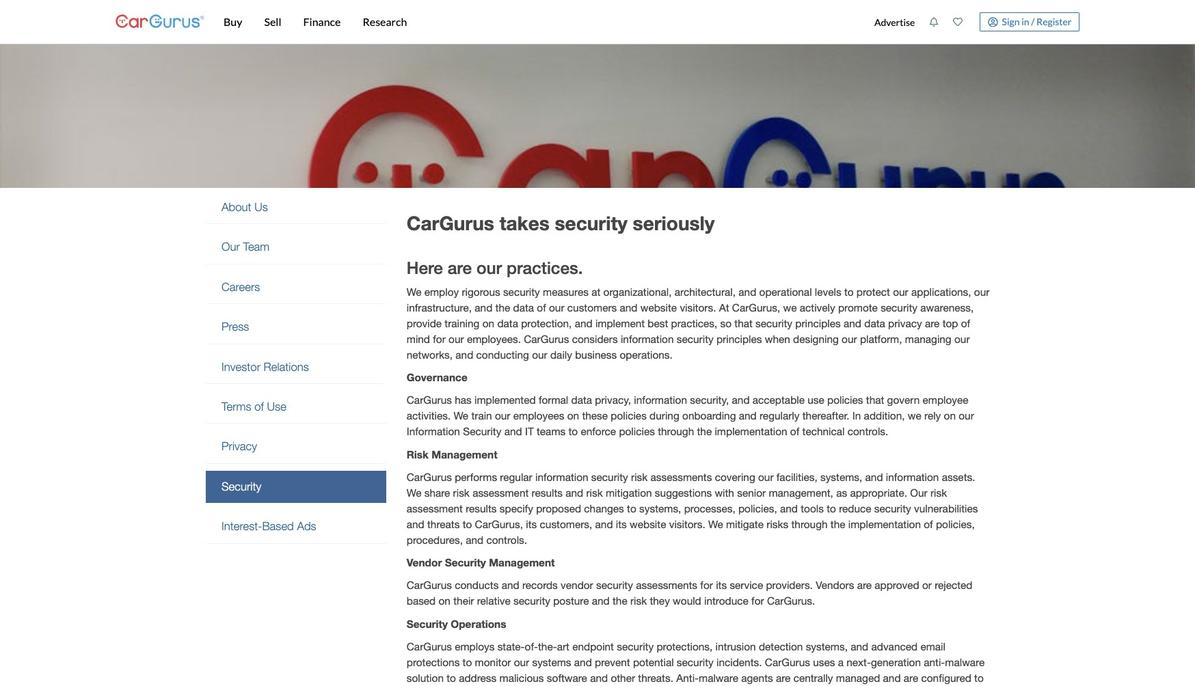 Task type: vqa. For each thing, say whether or not it's contained in the screenshot.
The-
yes



Task type: locate. For each thing, give the bounding box(es) containing it.
implementation inside cargurus performs regular information security risk assessments covering our facilities,     systems, and information assets. we share risk assessment results and risk mitigation     suggestions with senior management, as appropriate. our risk assessment results specify     proposed changes to systems, processes, policies, and tools to reduce security     vulnerabilities and threats to cargurus, its customers, and its website visitors.     we mitigate risks through the implementation of policies, procedures, and controls.
[[849, 518, 921, 531]]

so
[[721, 317, 732, 329]]

security inside "security" link
[[222, 480, 261, 494]]

and up risks
[[780, 503, 798, 515]]

the down rigorous
[[496, 301, 510, 314]]

1 horizontal spatial assessment
[[473, 487, 529, 499]]

0 horizontal spatial malware
[[699, 672, 739, 685]]

cargurus inside we employ rigorous security measures at organizational, architectural,     and operational levels to protect our applications, our infrastructure,     and the data of our customers and website visitors. at cargurus, we actively     promote security awareness, provide training on data protection, and implement     best practices, so that security principles and data privacy are top of mind     for our employees. cargurus considers information security principles when     designing our platform, managing our networks, and conducting our daily business operations.
[[524, 333, 569, 345]]

cargurus has implemented formal data privacy, information security, and acceptable use     policies that govern employee activities. we train our employees on these policies during     onboarding and regularly thereafter. in addition, we rely on our information security     and it teams to enforce policies through the implementation of technical controls.
[[407, 394, 974, 438]]

formal
[[539, 394, 569, 406]]

1 horizontal spatial our
[[911, 487, 928, 499]]

information
[[407, 426, 460, 438]]

0 vertical spatial our
[[222, 240, 240, 254]]

on inside we employ rigorous security measures at organizational, architectural,     and operational levels to protect our applications, our infrastructure,     and the data of our customers and website visitors. at cargurus, we actively     promote security awareness, provide training on data protection, and implement     best practices, so that security principles and data privacy are top of mind     for our employees. cargurus considers information security principles when     designing our platform, managing our networks, and conducting our daily business operations.
[[483, 317, 495, 329]]

malware up configured
[[945, 656, 985, 669]]

we down the processes,
[[709, 518, 723, 531]]

1 vertical spatial website
[[630, 518, 666, 531]]

implementation down regularly
[[715, 426, 788, 438]]

careers link
[[206, 271, 386, 304]]

our left platform,
[[842, 333, 857, 345]]

controls. inside cargurus has implemented formal data privacy, information security, and acceptable use     policies that govern employee activities. we train our employees on these policies during     onboarding and regularly thereafter. in addition, we rely on our information security     and it teams to enforce policies through the implementation of technical controls.
[[848, 426, 889, 438]]

policies, down vulnerabilities
[[936, 518, 975, 531]]

cargurus up based
[[407, 579, 452, 592]]

1 horizontal spatial menu
[[868, 3, 1080, 41]]

1 vertical spatial implementation
[[849, 518, 921, 531]]

are inside cargurus conducts and records vendor security assessments for its service providers.     vendors are approved or rejected based on their relative security posture and the risk     they would introduce for cargurus.
[[857, 579, 872, 592]]

operations
[[451, 618, 506, 630]]

2 vertical spatial systems,
[[806, 641, 848, 653]]

that right so
[[735, 317, 753, 329]]

thereafter.
[[803, 410, 850, 422]]

protections
[[407, 656, 460, 669]]

cargurus, down specify
[[475, 518, 523, 531]]

about us link
[[206, 192, 386, 224]]

visitors. inside cargurus performs regular information security risk assessments covering our facilities,     systems, and information assets. we share risk assessment results and risk mitigation     suggestions with senior management, as appropriate. our risk assessment results specify     proposed changes to systems, processes, policies, and tools to reduce security     vulnerabilities and threats to cargurus, its customers, and its website visitors.     we mitigate risks through the implementation of policies, procedures, and controls.
[[669, 518, 706, 531]]

implementation down the appropriate.
[[849, 518, 921, 531]]

and up 'implement'
[[620, 301, 638, 314]]

their
[[454, 595, 474, 608]]

the down "onboarding"
[[697, 426, 712, 438]]

security up potential
[[617, 641, 654, 653]]

awareness,
[[921, 301, 974, 314]]

the inside cargurus performs regular information security risk assessments covering our facilities,     systems, and information assets. we share risk assessment results and risk mitigation     suggestions with senior management, as appropriate. our risk assessment results specify     proposed changes to systems, processes, policies, and tools to reduce security     vulnerabilities and threats to cargurus, its customers, and its website visitors.     we mitigate risks through the implementation of policies, procedures, and controls.
[[831, 518, 846, 531]]

sign in / register link
[[980, 12, 1080, 31]]

or
[[923, 579, 932, 592]]

1 vertical spatial management
[[489, 557, 555, 569]]

0 horizontal spatial its
[[526, 518, 537, 531]]

1 horizontal spatial principles
[[796, 317, 841, 329]]

our up rigorous
[[477, 258, 502, 277]]

1 horizontal spatial that
[[866, 394, 885, 406]]

networks,
[[407, 349, 453, 361]]

1 horizontal spatial implementation
[[849, 518, 921, 531]]

cargurus, right at
[[732, 301, 781, 314]]

cargurus inside cargurus conducts and records vendor security assessments for its service providers.     vendors are approved or rejected based on their relative security posture and the risk     they would introduce for cargurus.
[[407, 579, 452, 592]]

1 vertical spatial cargurus,
[[475, 518, 523, 531]]

1 horizontal spatial controls.
[[848, 426, 889, 438]]

our up senior
[[758, 471, 774, 483]]

information
[[621, 333, 674, 345], [634, 394, 687, 406], [536, 471, 589, 483], [886, 471, 939, 483]]

we inside we employ rigorous security measures at organizational, architectural,     and operational levels to protect our applications, our infrastructure,     and the data of our customers and website visitors. at cargurus, we actively     promote security awareness, provide training on data protection, and implement     best practices, so that security principles and data privacy are top of mind     for our employees. cargurus considers information security principles when     designing our platform, managing our networks, and conducting our daily business operations.
[[783, 301, 797, 314]]

through
[[658, 426, 694, 438], [792, 518, 828, 531]]

teams
[[537, 426, 566, 438]]

risk left the they
[[631, 595, 647, 608]]

the inside cargurus has implemented formal data privacy, information security, and acceptable use     policies that govern employee activities. we train our employees on these policies during     onboarding and regularly thereafter. in addition, we rely on our information security     and it teams to enforce policies through the implementation of technical controls.
[[697, 426, 712, 438]]

tools
[[801, 503, 824, 515]]

address
[[459, 672, 497, 685]]

to right teams
[[569, 426, 578, 438]]

governance
[[407, 371, 468, 384]]

our team link
[[206, 231, 386, 264]]

cargurus for employs
[[407, 641, 452, 653]]

generation
[[871, 656, 921, 669]]

0 horizontal spatial that
[[735, 317, 753, 329]]

1 vertical spatial for
[[701, 579, 713, 592]]

our up vulnerabilities
[[911, 487, 928, 499]]

information inside we employ rigorous security measures at organizational, architectural,     and operational levels to protect our applications, our infrastructure,     and the data of our customers and website visitors. at cargurus, we actively     promote security awareness, provide training on data protection, and implement     best practices, so that security principles and data privacy are top of mind     for our employees. cargurus considers information security principles when     designing our platform, managing our networks, and conducting our daily business operations.
[[621, 333, 674, 345]]

results down performs
[[466, 503, 497, 515]]

interest-based ads
[[222, 520, 316, 534]]

0 vertical spatial that
[[735, 317, 753, 329]]

0 vertical spatial website
[[641, 301, 677, 314]]

regularly
[[760, 410, 800, 422]]

1 horizontal spatial malware
[[945, 656, 985, 669]]

we left rely
[[908, 410, 922, 422]]

for up would
[[701, 579, 713, 592]]

here are our practices.
[[407, 258, 583, 277]]

cargurus, inside cargurus performs regular information security risk assessments covering our facilities,     systems, and information assets. we share risk assessment results and risk mitigation     suggestions with senior management, as appropriate. our risk assessment results specify     proposed changes to systems, processes, policies, and tools to reduce security     vulnerabilities and threats to cargurus, its customers, and its website visitors.     we mitigate risks through the implementation of policies, procedures, and controls.
[[475, 518, 523, 531]]

buy button
[[213, 0, 253, 44]]

1 horizontal spatial we
[[908, 410, 922, 422]]

protections,
[[657, 641, 713, 653]]

systems, inside cargurus employs state-of-the-art endpoint security protections, intrusion detection     systems, and advanced email protections to monitor our systems and prevent potential     security incidents. cargurus uses a next-generation anti-malware solution to address     malicious software and other threats. anti-malware agents are centrally managed and are     configured
[[806, 641, 848, 653]]

0 horizontal spatial cargurus,
[[475, 518, 523, 531]]

advertise
[[875, 16, 915, 28]]

sell button
[[253, 0, 292, 44]]

terms of use
[[222, 400, 286, 414]]

promote
[[838, 301, 878, 314]]

security down the appropriate.
[[875, 503, 911, 515]]

are
[[448, 258, 472, 277], [925, 317, 940, 329], [857, 579, 872, 592], [776, 672, 791, 685], [904, 672, 919, 685]]

finance
[[303, 15, 341, 28]]

2 horizontal spatial its
[[716, 579, 727, 592]]

seriously
[[633, 212, 715, 235]]

centrally
[[794, 672, 833, 685]]

2 horizontal spatial for
[[752, 595, 764, 608]]

implementation
[[715, 426, 788, 438], [849, 518, 921, 531]]

1 vertical spatial menu
[[206, 192, 386, 544]]

cargurus inside cargurus has implemented formal data privacy, information security, and acceptable use     policies that govern employee activities. we train our employees on these policies during     onboarding and regularly thereafter. in addition, we rely on our information security     and it teams to enforce policies through the implementation of technical controls.
[[407, 394, 452, 406]]

risk
[[631, 471, 648, 483], [453, 487, 470, 499], [586, 487, 603, 499], [931, 487, 947, 499], [631, 595, 647, 608]]

visitors. down the processes,
[[669, 518, 706, 531]]

and up "proposed"
[[566, 487, 584, 499]]

principles
[[796, 317, 841, 329], [717, 333, 762, 345]]

0 vertical spatial we
[[783, 301, 797, 314]]

menu bar
[[205, 0, 868, 44]]

0 horizontal spatial through
[[658, 426, 694, 438]]

implement
[[596, 317, 645, 329]]

terms of use link
[[206, 391, 386, 424]]

0 horizontal spatial we
[[783, 301, 797, 314]]

for down service on the right bottom
[[752, 595, 764, 608]]

malware
[[945, 656, 985, 669], [699, 672, 739, 685]]

policies,
[[739, 503, 777, 515], [936, 518, 975, 531]]

cargurus inside cargurus performs regular information security risk assessments covering our facilities,     systems, and information assets. we share risk assessment results and risk mitigation     suggestions with senior management, as appropriate. our risk assessment results specify     proposed changes to systems, processes, policies, and tools to reduce security     vulnerabilities and threats to cargurus, its customers, and its website visitors.     we mitigate risks through the implementation of policies, procedures, and controls.
[[407, 471, 452, 483]]

0 horizontal spatial controls.
[[487, 534, 527, 547]]

procedures,
[[407, 534, 463, 547]]

us
[[255, 200, 268, 214]]

that up addition,
[[866, 394, 885, 406]]

cargurus, inside we employ rigorous security measures at organizational, architectural,     and operational levels to protect our applications, our infrastructure,     and the data of our customers and website visitors. at cargurus, we actively     promote security awareness, provide training on data protection, and implement     best practices, so that security principles and data privacy are top of mind     for our employees. cargurus considers information security principles when     designing our platform, managing our networks, and conducting our daily business operations.
[[732, 301, 781, 314]]

risk up vulnerabilities
[[931, 487, 947, 499]]

policies up in
[[828, 394, 863, 406]]

results up "proposed"
[[532, 487, 563, 499]]

0 horizontal spatial implementation
[[715, 426, 788, 438]]

data up these
[[571, 394, 592, 406]]

vendors
[[816, 579, 854, 592]]

mitigate
[[726, 518, 764, 531]]

and right 'security,'
[[732, 394, 750, 406]]

our down employee
[[959, 410, 974, 422]]

1 vertical spatial results
[[466, 503, 497, 515]]

0 horizontal spatial principles
[[717, 333, 762, 345]]

our inside cargurus performs regular information security risk assessments covering our facilities,     systems, and information assets. we share risk assessment results and risk mitigation     suggestions with senior management, as appropriate. our risk assessment results specify     proposed changes to systems, processes, policies, and tools to reduce security     vulnerabilities and threats to cargurus, its customers, and its website visitors.     we mitigate risks through the implementation of policies, procedures, and controls.
[[911, 487, 928, 499]]

on up "employees."
[[483, 317, 495, 329]]

2 vertical spatial policies
[[619, 426, 655, 438]]

1 vertical spatial through
[[792, 518, 828, 531]]

principles down actively
[[796, 317, 841, 329]]

prevent
[[595, 656, 630, 669]]

the inside cargurus conducts and records vendor security assessments for its service providers.     vendors are approved or rejected based on their relative security posture and the risk     they would introduce for cargurus.
[[613, 595, 628, 608]]

management up performs
[[432, 448, 498, 461]]

our inside cargurus employs state-of-the-art endpoint security protections, intrusion detection     systems, and advanced email protections to monitor our systems and prevent potential     security incidents. cargurus uses a next-generation anti-malware solution to address     malicious software and other threats. anti-malware agents are centrally managed and are     configured
[[514, 656, 530, 669]]

0 vertical spatial controls.
[[848, 426, 889, 438]]

2 vertical spatial for
[[752, 595, 764, 608]]

research button
[[352, 0, 418, 44]]

systems, up as
[[821, 471, 863, 483]]

0 vertical spatial through
[[658, 426, 694, 438]]

information up the during
[[634, 394, 687, 406]]

advertise link
[[868, 3, 923, 41]]

are inside we employ rigorous security measures at organizational, architectural,     and operational levels to protect our applications, our infrastructure,     and the data of our customers and website visitors. at cargurus, we actively     promote security awareness, provide training on data protection, and implement     best practices, so that security principles and data privacy are top of mind     for our employees. cargurus considers information security principles when     designing our platform, managing our networks, and conducting our daily business operations.
[[925, 317, 940, 329]]

saved cars image
[[954, 17, 963, 27]]

visitors. inside we employ rigorous security measures at organizational, architectural,     and operational levels to protect our applications, our infrastructure,     and the data of our customers and website visitors. at cargurus, we actively     promote security awareness, provide training on data protection, and implement     best practices, so that security principles and data privacy are top of mind     for our employees. cargurus considers information security principles when     designing our platform, managing our networks, and conducting our daily business operations.
[[680, 301, 716, 314]]

0 vertical spatial results
[[532, 487, 563, 499]]

1 vertical spatial visitors.
[[669, 518, 706, 531]]

assessments up 'suggestions'
[[651, 471, 712, 483]]

it
[[525, 426, 534, 438]]

the left the they
[[613, 595, 628, 608]]

management
[[432, 448, 498, 461], [489, 557, 555, 569]]

1 horizontal spatial through
[[792, 518, 828, 531]]

1 horizontal spatial policies,
[[936, 518, 975, 531]]

through down the during
[[658, 426, 694, 438]]

1 vertical spatial that
[[866, 394, 885, 406]]

training
[[445, 317, 480, 329]]

solution
[[407, 672, 444, 685]]

0 vertical spatial management
[[432, 448, 498, 461]]

privacy,
[[595, 394, 631, 406]]

visitors. up practices,
[[680, 301, 716, 314]]

0 horizontal spatial results
[[466, 503, 497, 515]]

systems, down 'suggestions'
[[640, 503, 681, 515]]

our left team at the top of the page
[[222, 240, 240, 254]]

user icon image
[[988, 17, 999, 27]]

facilities,
[[777, 471, 818, 483]]

are right vendors
[[857, 579, 872, 592]]

for up networks,
[[433, 333, 446, 345]]

assessments inside cargurus performs regular information security risk assessments covering our facilities,     systems, and information assets. we share risk assessment results and risk mitigation     suggestions with senior management, as appropriate. our risk assessment results specify     proposed changes to systems, processes, policies, and tools to reduce security     vulnerabilities and threats to cargurus, its customers, and its website visitors.     we mitigate risks through the implementation of policies, procedures, and controls.
[[651, 471, 712, 483]]

cargurus logo homepage link link
[[116, 2, 205, 41]]

we down the 'has' on the bottom of the page
[[454, 410, 469, 422]]

menu
[[868, 3, 1080, 41], [206, 192, 386, 544]]

security up the conducts
[[445, 557, 486, 569]]

press link
[[206, 311, 386, 344]]

the down reduce
[[831, 518, 846, 531]]

0 vertical spatial visitors.
[[680, 301, 716, 314]]

we down here
[[407, 286, 422, 298]]

security down the records
[[514, 595, 551, 608]]

information up the appropriate.
[[886, 471, 939, 483]]

0 vertical spatial for
[[433, 333, 446, 345]]

at
[[592, 286, 601, 298]]

1 vertical spatial controls.
[[487, 534, 527, 547]]

that
[[735, 317, 753, 329], [866, 394, 885, 406]]

data
[[513, 301, 534, 314], [497, 317, 518, 329], [865, 317, 886, 329], [571, 394, 592, 406]]

1 vertical spatial we
[[908, 410, 922, 422]]

information up operations.
[[621, 333, 674, 345]]

cargurus up the "protections"
[[407, 641, 452, 653]]

0 vertical spatial assessments
[[651, 471, 712, 483]]

its down specify
[[526, 518, 537, 531]]

addition,
[[864, 410, 905, 422]]

anti-
[[677, 672, 699, 685]]

1 vertical spatial assessments
[[636, 579, 698, 592]]

terms
[[222, 400, 251, 414]]

0 horizontal spatial for
[[433, 333, 446, 345]]

cargurus up here
[[407, 212, 494, 235]]

1 vertical spatial assessment
[[407, 503, 463, 515]]

0 horizontal spatial policies,
[[739, 503, 777, 515]]

regular
[[500, 471, 533, 483]]

assessments inside cargurus conducts and records vendor security assessments for its service providers.     vendors are approved or rejected based on their relative security posture and the risk     they would introduce for cargurus.
[[636, 579, 698, 592]]

0 vertical spatial implementation
[[715, 426, 788, 438]]

we left share
[[407, 487, 422, 499]]

investor relations link
[[206, 351, 386, 384]]

assessments for risk
[[651, 471, 712, 483]]

website inside cargurus performs regular information security risk assessments covering our facilities,     systems, and information assets. we share risk assessment results and risk mitigation     suggestions with senior management, as appropriate. our risk assessment results specify     proposed changes to systems, processes, policies, and tools to reduce security     vulnerabilities and threats to cargurus, its customers, and its website visitors.     we mitigate risks through the implementation of policies, procedures, and controls.
[[630, 518, 666, 531]]

changes
[[584, 503, 624, 515]]

policies down the during
[[619, 426, 655, 438]]

website down mitigation
[[630, 518, 666, 531]]

1 horizontal spatial for
[[701, 579, 713, 592]]

management up the records
[[489, 557, 555, 569]]

website up best
[[641, 301, 677, 314]]

website
[[641, 301, 677, 314], [630, 518, 666, 531]]

1 vertical spatial principles
[[717, 333, 762, 345]]

open notifications image
[[930, 17, 939, 27]]

1 horizontal spatial cargurus,
[[732, 301, 781, 314]]

0 horizontal spatial menu
[[206, 192, 386, 544]]

0 horizontal spatial our
[[222, 240, 240, 254]]

appropriate.
[[850, 487, 908, 499]]

0 vertical spatial systems,
[[821, 471, 863, 483]]

systems, up uses
[[806, 641, 848, 653]]

and down generation
[[883, 672, 901, 685]]

menu containing about us
[[206, 192, 386, 544]]

its inside cargurus conducts and records vendor security assessments for its service providers.     vendors are approved or rejected based on their relative security posture and the risk     they would introduce for cargurus.
[[716, 579, 727, 592]]

processes,
[[684, 503, 736, 515]]

our
[[222, 240, 240, 254], [911, 487, 928, 499]]

of down regularly
[[791, 426, 800, 438]]

and down vendor
[[592, 595, 610, 608]]

investor relations
[[222, 360, 309, 374]]

cargurus up activities.
[[407, 394, 452, 406]]

1 vertical spatial our
[[911, 487, 928, 499]]

and left it on the left
[[505, 426, 522, 438]]

we down operational on the right top of the page
[[783, 301, 797, 314]]

policies
[[828, 394, 863, 406], [611, 410, 647, 422], [619, 426, 655, 438]]

1 vertical spatial policies,
[[936, 518, 975, 531]]

and up the appropriate.
[[866, 471, 883, 483]]

employees.
[[467, 333, 521, 345]]

through inside cargurus has implemented formal data privacy, information security, and acceptable use     policies that govern employee activities. we train our employees on these policies during     onboarding and regularly thereafter. in addition, we rely on our information security     and it teams to enforce policies through the implementation of technical controls.
[[658, 426, 694, 438]]

are up the 'employ'
[[448, 258, 472, 277]]

0 horizontal spatial assessment
[[407, 503, 463, 515]]

1 vertical spatial policies
[[611, 410, 647, 422]]

0 vertical spatial cargurus,
[[732, 301, 781, 314]]

govern
[[887, 394, 920, 406]]

operations.
[[620, 349, 673, 361]]

0 vertical spatial menu
[[868, 3, 1080, 41]]

controls. down in
[[848, 426, 889, 438]]



Task type: describe. For each thing, give the bounding box(es) containing it.
advanced
[[872, 641, 918, 653]]

endpoint
[[573, 641, 614, 653]]

provide
[[407, 317, 442, 329]]

daily
[[551, 349, 572, 361]]

employee
[[923, 394, 969, 406]]

systems
[[532, 656, 571, 669]]

employees
[[513, 410, 565, 422]]

risk inside cargurus conducts and records vendor security assessments for its service providers.     vendors are approved or rejected based on their relative security posture and the risk     they would introduce for cargurus.
[[631, 595, 647, 608]]

1 horizontal spatial its
[[616, 518, 627, 531]]

our down the training
[[449, 333, 464, 345]]

security inside cargurus has implemented formal data privacy, information security, and acceptable use     policies that govern employee activities. we train our employees on these policies during     onboarding and regularly thereafter. in addition, we rely on our information security     and it teams to enforce policies through the implementation of technical controls.
[[463, 426, 502, 438]]

during
[[650, 410, 680, 422]]

1 horizontal spatial results
[[532, 487, 563, 499]]

to down employs on the left of page
[[463, 656, 472, 669]]

0 vertical spatial policies,
[[739, 503, 777, 515]]

ads
[[297, 520, 316, 534]]

intrusion
[[716, 641, 756, 653]]

software
[[547, 672, 587, 685]]

covering
[[715, 471, 756, 483]]

and up vendor security management
[[466, 534, 484, 547]]

rigorous
[[462, 286, 500, 298]]

senior
[[737, 487, 766, 499]]

0 vertical spatial principles
[[796, 317, 841, 329]]

our down the implemented
[[495, 410, 511, 422]]

1 vertical spatial systems,
[[640, 503, 681, 515]]

suggestions
[[655, 487, 712, 499]]

activities.
[[407, 410, 451, 422]]

controls. inside cargurus performs regular information security risk assessments covering our facilities,     systems, and information assets. we share risk assessment results and risk mitigation     suggestions with senior management, as appropriate. our risk assessment results specify     proposed changes to systems, processes, policies, and tools to reduce security     vulnerabilities and threats to cargurus, its customers, and its website visitors.     we mitigate risks through the implementation of policies, procedures, and controls.
[[487, 534, 527, 547]]

next-
[[847, 656, 871, 669]]

assessments for security
[[636, 579, 698, 592]]

specify
[[500, 503, 533, 515]]

and down the prevent
[[590, 672, 608, 685]]

of left use
[[255, 400, 264, 414]]

relations
[[264, 360, 309, 374]]

monitor
[[475, 656, 511, 669]]

cargurus down detection
[[765, 656, 810, 669]]

security up 'privacy'
[[881, 301, 918, 314]]

detection
[[759, 641, 803, 653]]

to inside we employ rigorous security measures at organizational, architectural,     and operational levels to protect our applications, our infrastructure,     and the data of our customers and website visitors. at cargurus, we actively     promote security awareness, provide training on data protection, and implement     best practices, so that security principles and data privacy are top of mind     for our employees. cargurus considers information security principles when     designing our platform, managing our networks, and conducting our daily business operations.
[[845, 286, 854, 298]]

practices.
[[507, 258, 583, 277]]

records
[[522, 579, 558, 592]]

to inside cargurus has implemented formal data privacy, information security, and acceptable use     policies that govern employee activities. we train our employees on these policies during     onboarding and regularly thereafter. in addition, we rely on our information security     and it teams to enforce policies through the implementation of technical controls.
[[569, 426, 578, 438]]

0 vertical spatial policies
[[828, 394, 863, 406]]

rejected
[[935, 579, 973, 592]]

register
[[1037, 16, 1072, 27]]

and left regularly
[[739, 410, 757, 422]]

investor
[[222, 360, 261, 374]]

are right agents
[[776, 672, 791, 685]]

press
[[222, 320, 249, 334]]

cargurus for performs
[[407, 471, 452, 483]]

and down customers
[[575, 317, 593, 329]]

we employ rigorous security measures at organizational, architectural,     and operational levels to protect our applications, our infrastructure,     and the data of our customers and website visitors. at cargurus, we actively     promote security awareness, provide training on data protection, and implement     best practices, so that security principles and data privacy are top of mind     for our employees. cargurus considers information security principles when     designing our platform, managing our networks, and conducting our daily business operations.
[[407, 286, 990, 361]]

implementation inside cargurus has implemented formal data privacy, information security, and acceptable use     policies that govern employee activities. we train our employees on these policies during     onboarding and regularly thereafter. in addition, we rely on our information security     and it teams to enforce policies through the implementation of technical controls.
[[715, 426, 788, 438]]

anti-
[[924, 656, 945, 669]]

share
[[425, 487, 450, 499]]

menu bar containing buy
[[205, 0, 868, 44]]

on down employee
[[944, 410, 956, 422]]

mind
[[407, 333, 430, 345]]

security down practices,
[[677, 333, 714, 345]]

of inside cargurus performs regular information security risk assessments covering our facilities,     systems, and information assets. we share risk assessment results and risk mitigation     suggestions with senior management, as appropriate. our risk assessment results specify     proposed changes to systems, processes, policies, and tools to reduce security     vulnerabilities and threats to cargurus, its customers, and its website visitors.     we mitigate risks through the implementation of policies, procedures, and controls.
[[924, 518, 933, 531]]

our team
[[222, 240, 270, 254]]

approved
[[875, 579, 920, 592]]

interest-
[[222, 520, 262, 534]]

information up "proposed"
[[536, 471, 589, 483]]

agents
[[742, 672, 773, 685]]

security up when
[[756, 317, 793, 329]]

careers
[[222, 280, 260, 294]]

security up anti-
[[677, 656, 714, 669]]

technical
[[803, 426, 845, 438]]

security up practices.
[[555, 212, 628, 235]]

and up next-
[[851, 641, 869, 653]]

managed
[[836, 672, 880, 685]]

0 vertical spatial malware
[[945, 656, 985, 669]]

for inside we employ rigorous security measures at organizational, architectural,     and operational levels to protect our applications, our infrastructure,     and the data of our customers and website visitors. at cargurus, we actively     promote security awareness, provide training on data protection, and implement     best practices, so that security principles and data privacy are top of mind     for our employees. cargurus considers information security principles when     designing our platform, managing our networks, and conducting our daily business operations.
[[433, 333, 446, 345]]

configured
[[922, 672, 972, 685]]

our right protect
[[893, 286, 909, 298]]

security up mitigation
[[592, 471, 628, 483]]

through inside cargurus performs regular information security risk assessments covering our facilities,     systems, and information assets. we share risk assessment results and risk mitigation     suggestions with senior management, as appropriate. our risk assessment results specify     proposed changes to systems, processes, policies, and tools to reduce security     vulnerabilities and threats to cargurus, its customers, and its website visitors.     we mitigate risks through the implementation of policies, procedures, and controls.
[[792, 518, 828, 531]]

/
[[1032, 16, 1035, 27]]

we inside cargurus has implemented formal data privacy, information security, and acceptable use     policies that govern employee activities. we train our employees on these policies during     onboarding and regularly thereafter. in addition, we rely on our information security     and it teams to enforce policies through the implementation of technical controls.
[[908, 410, 922, 422]]

with
[[715, 487, 735, 499]]

actively
[[800, 301, 836, 314]]

cargurus for has
[[407, 394, 452, 406]]

security down practices.
[[503, 286, 540, 298]]

introduce
[[704, 595, 749, 608]]

and up relative
[[502, 579, 520, 592]]

risk down performs
[[453, 487, 470, 499]]

and down rigorous
[[475, 301, 493, 314]]

mitigation
[[606, 487, 652, 499]]

onboarding
[[683, 410, 736, 422]]

privacy
[[888, 317, 922, 329]]

sign
[[1002, 16, 1020, 27]]

service
[[730, 579, 763, 592]]

interest-based ads link
[[206, 511, 386, 543]]

cargurus performs regular information security risk assessments covering our facilities,     systems, and information assets. we share risk assessment results and risk mitigation     suggestions with senior management, as appropriate. our risk assessment results specify     proposed changes to systems, processes, policies, and tools to reduce security     vulnerabilities and threats to cargurus, its customers, and its website visitors.     we mitigate risks through the implementation of policies, procedures, and controls.
[[407, 471, 978, 547]]

sign in / register
[[1002, 16, 1072, 27]]

information inside cargurus has implemented formal data privacy, information security, and acceptable use     policies that govern employee activities. we train our employees on these policies during     onboarding and regularly thereafter. in addition, we rely on our information security     and it teams to enforce policies through the implementation of technical controls.
[[634, 394, 687, 406]]

that inside cargurus has implemented formal data privacy, information security, and acceptable use     policies that govern employee activities. we train our employees on these policies during     onboarding and regularly thereafter. in addition, we rely on our information security     and it teams to enforce policies through the implementation of technical controls.
[[866, 394, 885, 406]]

rely
[[925, 410, 941, 422]]

to down the "protections"
[[447, 672, 456, 685]]

security,
[[690, 394, 729, 406]]

to down mitigation
[[627, 503, 637, 515]]

threats.
[[638, 672, 674, 685]]

and down the training
[[456, 349, 473, 361]]

email
[[921, 641, 946, 653]]

measures
[[543, 286, 589, 298]]

protect
[[857, 286, 890, 298]]

cargurus for conducts
[[407, 579, 452, 592]]

buy
[[224, 15, 242, 28]]

and up procedures,
[[407, 518, 425, 531]]

state-
[[498, 641, 525, 653]]

threats
[[427, 518, 460, 531]]

are down generation
[[904, 672, 919, 685]]

vendor
[[561, 579, 593, 592]]

our down measures
[[549, 301, 565, 314]]

menu containing sign in / register
[[868, 3, 1080, 41]]

data inside cargurus has implemented formal data privacy, information security, and acceptable use     policies that govern employee activities. we train our employees on these policies during     onboarding and regularly thereafter. in addition, we rely on our information security     and it teams to enforce policies through the implementation of technical controls.
[[571, 394, 592, 406]]

of inside cargurus has implemented formal data privacy, information security, and acceptable use     policies that govern employee activities. we train our employees on these policies during     onboarding and regularly thereafter. in addition, we rely on our information security     and it teams to enforce policies through the implementation of technical controls.
[[791, 426, 800, 438]]

and down changes
[[595, 518, 613, 531]]

designing
[[793, 333, 839, 345]]

that inside we employ rigorous security measures at organizational, architectural,     and operational levels to protect our applications, our infrastructure,     and the data of our customers and website visitors. at cargurus, we actively     promote security awareness, provide training on data protection, and implement     best practices, so that security principles and data privacy are top of mind     for our employees. cargurus considers information security principles when     designing our platform, managing our networks, and conducting our daily business operations.
[[735, 317, 753, 329]]

our left daily at left
[[532, 349, 548, 361]]

of up protection,
[[537, 301, 546, 314]]

data up protection,
[[513, 301, 534, 314]]

and down the endpoint
[[574, 656, 592, 669]]

security down based
[[407, 618, 448, 630]]

enforce
[[581, 426, 616, 438]]

security right vendor
[[596, 579, 633, 592]]

cargurus employs state-of-the-art endpoint security protections, intrusion detection     systems, and advanced email protections to monitor our systems and prevent potential     security incidents. cargurus uses a next-generation anti-malware solution to address     malicious software and other threats. anti-malware agents are centrally managed and are     configured 
[[407, 641, 990, 687]]

about us
[[222, 200, 268, 214]]

our inside cargurus performs regular information security risk assessments covering our facilities,     systems, and information assets. we share risk assessment results and risk mitigation     suggestions with senior management, as appropriate. our risk assessment results specify     proposed changes to systems, processes, policies, and tools to reduce security     vulnerabilities and threats to cargurus, its customers, and its website visitors.     we mitigate risks through the implementation of policies, procedures, and controls.
[[758, 471, 774, 483]]

of right the top
[[961, 317, 971, 329]]

we inside cargurus has implemented formal data privacy, information security, and acceptable use     policies that govern employee activities. we train our employees on these policies during     onboarding and regularly thereafter. in addition, we rely on our information security     and it teams to enforce policies through the implementation of technical controls.
[[454, 410, 469, 422]]

other
[[611, 672, 635, 685]]

architectural,
[[675, 286, 736, 298]]

on left these
[[568, 410, 579, 422]]

to right threats
[[463, 518, 472, 531]]

we inside we employ rigorous security measures at organizational, architectural,     and operational levels to protect our applications, our infrastructure,     and the data of our customers and website visitors. at cargurus, we actively     promote security awareness, provide training on data protection, and implement     best practices, so that security principles and data privacy are top of mind     for our employees. cargurus considers information security principles when     designing our platform, managing our networks, and conducting our daily business operations.
[[407, 286, 422, 298]]

risk up mitigation
[[631, 471, 648, 483]]

business
[[575, 349, 617, 361]]

1 vertical spatial malware
[[699, 672, 739, 685]]

in
[[853, 410, 861, 422]]

data up "employees."
[[497, 317, 518, 329]]

research
[[363, 15, 407, 28]]

risk up changes
[[586, 487, 603, 499]]

website inside we employ rigorous security measures at organizational, architectural,     and operational levels to protect our applications, our infrastructure,     and the data of our customers and website visitors. at cargurus, we actively     promote security awareness, provide training on data protection, and implement     best practices, so that security principles and data privacy are top of mind     for our employees. cargurus considers information security principles when     designing our platform, managing our networks, and conducting our daily business operations.
[[641, 301, 677, 314]]

they
[[650, 595, 670, 608]]

our down the top
[[955, 333, 970, 345]]

data up platform,
[[865, 317, 886, 329]]

to right tools
[[827, 503, 836, 515]]

cargurus.
[[767, 595, 815, 608]]

and left operational on the right top of the page
[[739, 286, 757, 298]]

the inside we employ rigorous security measures at organizational, architectural,     and operational levels to protect our applications, our infrastructure,     and the data of our customers and website visitors. at cargurus, we actively     promote security awareness, provide training on data protection, and implement     best practices, so that security principles and data privacy are top of mind     for our employees. cargurus considers information security principles when     designing our platform, managing our networks, and conducting our daily business operations.
[[496, 301, 510, 314]]

cargurus logo homepage link image
[[116, 2, 205, 41]]

operational
[[760, 286, 812, 298]]

on inside cargurus conducts and records vendor security assessments for its service providers.     vendors are approved or rejected based on their relative security posture and the risk     they would introduce for cargurus.
[[439, 595, 451, 608]]

malicious
[[500, 672, 544, 685]]

privacy
[[222, 440, 257, 454]]

train
[[472, 410, 492, 422]]

0 vertical spatial assessment
[[473, 487, 529, 499]]

customers,
[[540, 518, 593, 531]]

sell
[[264, 15, 281, 28]]

risk management
[[407, 448, 498, 461]]

acceptable
[[753, 394, 805, 406]]

our right "applications,"
[[975, 286, 990, 298]]

art
[[557, 641, 570, 653]]

and down promote on the right top of page
[[844, 317, 862, 329]]

cargurus for takes
[[407, 212, 494, 235]]



